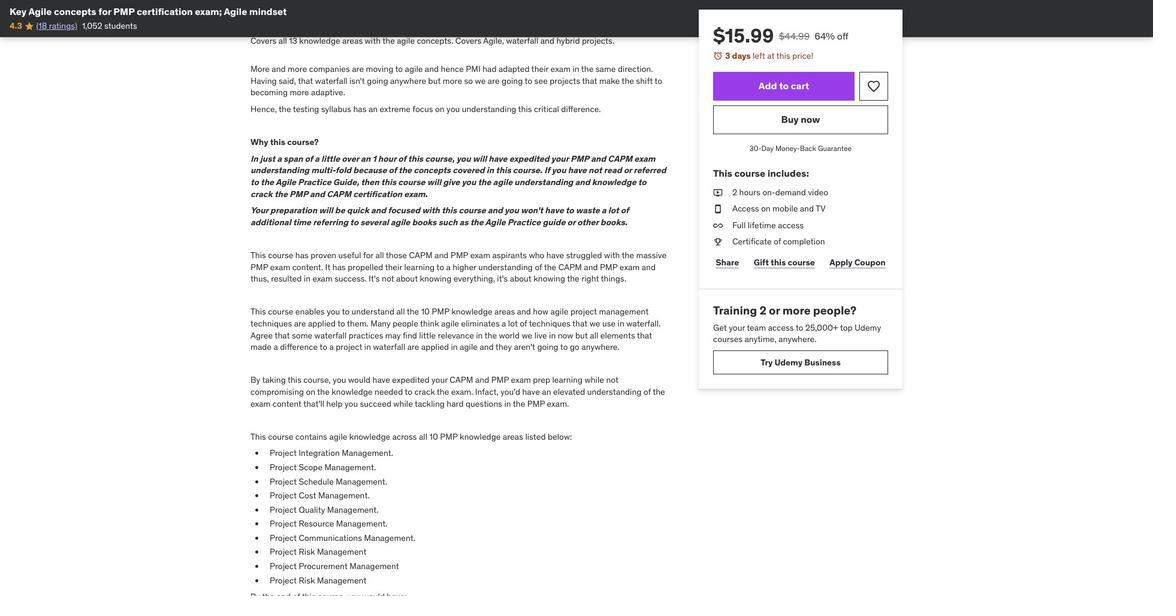 Task type: vqa. For each thing, say whether or not it's contained in the screenshot.
My learning link's My
no



Task type: locate. For each thing, give the bounding box(es) containing it.
with up things.
[[604, 250, 620, 261]]

0 vertical spatial risk
[[299, 547, 315, 558]]

this left course. on the top of page
[[496, 165, 511, 176]]

this inside this course enables you to understand all the 10 pmp knowledge areas and how agile project management techniques are applied to them. many people think agile eliminates a lot of techniques that we use in waterfall. agree that some waterfall practices may find little relevance in the world we live in now but all elements that made a difference to a project in waterfall are applied in agile and they aren't going to go anywhere.
[[251, 307, 266, 317]]

xsmall image
[[713, 203, 723, 215], [713, 220, 723, 232], [713, 236, 723, 248]]

1 vertical spatial your
[[729, 322, 745, 333]]

1 vertical spatial has
[[295, 250, 309, 261]]

hence
[[441, 64, 464, 75]]

0 vertical spatial 2
[[733, 187, 737, 198]]

1 vertical spatial 2
[[760, 303, 767, 318]]

knowledge down read
[[592, 177, 636, 188]]

this for this course contains agile knowledge across all 10 pmp knowledge areas listed below: project integration management. project scope management. project schedule management. project cost management. project quality management. project resource management. project communications management. project risk management project procurement management project risk management
[[251, 431, 266, 442]]

to left the higher
[[437, 262, 444, 273]]

but up go
[[576, 330, 588, 341]]

this course includes:
[[713, 167, 809, 179]]

1 horizontal spatial while
[[585, 375, 604, 386]]

of inside this course enables you to understand all the 10 pmp knowledge areas and how agile project management techniques are applied to them. many people think agile eliminates a lot of techniques that we use in waterfall. agree that some waterfall practices may find little relevance in the world we live in now but all elements that made a difference to a project in waterfall are applied in agile and they aren't going to go anywhere.
[[520, 318, 527, 329]]

0 horizontal spatial course,
[[304, 375, 331, 386]]

0 horizontal spatial anywhere.
[[582, 342, 620, 353]]

exam. down elevated
[[547, 398, 569, 409]]

1 horizontal spatial going
[[502, 75, 523, 86]]

0 vertical spatial learning
[[404, 262, 435, 273]]

critical
[[534, 104, 559, 115]]

this right taking
[[288, 375, 302, 386]]

concepts up 'ratings)'
[[54, 5, 96, 17]]

and left the how
[[517, 307, 531, 317]]

more up 25,000+ on the bottom of page
[[783, 303, 811, 318]]

this inside this course contains agile knowledge across all 10 pmp knowledge areas listed below: project integration management. project scope management. project schedule management. project cost management. project quality management. project resource management. project communications management. project risk management project procurement management project risk management
[[251, 431, 266, 442]]

1 vertical spatial course,
[[304, 375, 331, 386]]

0 horizontal spatial learning
[[404, 262, 435, 273]]

with inside why this course? in just a span of a little over an 1 hour of this course, you will have expedited your pmp and capm exam understanding multi-fold because of the concepts covered in this course. if you have not read or referred to the agile practice guide, then this course will give you the agile understanding and knowledge to crack the pmp and capm certification exam. your preparation will be quick and focused with this course and you won't have to waste a lot of additional time referring to several agile books such as the agile practice guide or other books.
[[422, 205, 440, 216]]

will up covered
[[473, 153, 487, 164]]

0 vertical spatial access
[[778, 220, 804, 231]]

infact,
[[475, 387, 499, 397]]

people
[[393, 318, 418, 329]]

difference.
[[561, 104, 601, 115]]

1 techniques from the left
[[251, 318, 292, 329]]

will inside agile is a major part of the pmp certification exam and is also tested in the capm certification exam. this course is essential and useful for both pmp and capm exam certification candidates. this course will help you develop a broad yet wholesome knowledge of the agile areas included for the capm and the pmp certification exam. covers all 13 knowledge areas with the agile concepts. covers agile, waterfall and hybrid projects.
[[587, 12, 599, 23]]

0 vertical spatial we
[[475, 75, 486, 86]]

their inside this course has proven useful for all those capm and pmp exam aspirants who have struggled with the massive pmp exam content. it has propelled their learning to a higher understanding of the capm and pmp exam and thus, resulted in exam success. it's not about knowing everything, it's about knowing the right things.
[[385, 262, 402, 273]]

0 vertical spatial 10
[[421, 307, 430, 317]]

this inside this course has proven useful for all those capm and pmp exam aspirants who have struggled with the massive pmp exam content. it has propelled their learning to a higher understanding of the capm and pmp exam and thus, resulted in exam success. it's not about knowing everything, it's about knowing the right things.
[[251, 250, 266, 261]]

aren't
[[514, 342, 535, 353]]

0 horizontal spatial crack
[[251, 189, 273, 199]]

0 vertical spatial lot
[[608, 205, 619, 216]]

0 vertical spatial course,
[[425, 153, 455, 164]]

this up 'agree'
[[251, 307, 266, 317]]

1 horizontal spatial practice
[[508, 217, 541, 228]]

knowledge down the would at the bottom of the page
[[332, 387, 373, 397]]

2
[[733, 187, 737, 198], [760, 303, 767, 318]]

1 horizontal spatial their
[[532, 64, 549, 75]]

0 horizontal spatial project
[[336, 342, 362, 353]]

agile inside agile is a major part of the pmp certification exam and is also tested in the capm certification exam. this course is essential and useful for both pmp and capm exam certification candidates. this course will help you develop a broad yet wholesome knowledge of the agile areas included for the capm and the pmp certification exam. covers all 13 knowledge areas with the agile concepts. covers agile, waterfall and hybrid projects.
[[251, 0, 269, 11]]

understanding down just
[[251, 165, 309, 176]]

not down elements
[[606, 375, 619, 386]]

lifetime
[[748, 220, 776, 231]]

demand
[[776, 187, 806, 198]]

1 horizontal spatial little
[[419, 330, 436, 341]]

0 vertical spatial on
[[435, 104, 445, 115]]

scope
[[299, 462, 323, 473]]

$15.99 $44.99 64% off
[[713, 23, 849, 48]]

1 horizontal spatial techniques
[[529, 318, 571, 329]]

that'll
[[303, 398, 324, 409]]

1 horizontal spatial we
[[522, 330, 532, 341]]

in inside agile is a major part of the pmp certification exam and is also tested in the capm certification exam. this course is essential and useful for both pmp and capm exam certification candidates. this course will help you develop a broad yet wholesome knowledge of the agile areas included for the capm and the pmp certification exam. covers all 13 knowledge areas with the agile concepts. covers agile, waterfall and hybrid projects.
[[506, 0, 513, 11]]

becoming
[[251, 87, 288, 98]]

now right buy
[[801, 113, 820, 125]]

this for this course has proven useful for all those capm and pmp exam aspirants who have struggled with the massive pmp exam content. it has propelled their learning to a higher understanding of the capm and pmp exam and thus, resulted in exam success. it's not about knowing everything, it's about knowing the right things.
[[251, 250, 266, 261]]

$15.99
[[713, 23, 774, 48]]

1 vertical spatial applied
[[421, 342, 449, 353]]

quality
[[299, 505, 325, 515]]

exam. inside why this course? in just a span of a little over an 1 hour of this course, you will have expedited your pmp and capm exam understanding multi-fold because of the concepts covered in this course. if you have not read or referred to the agile practice guide, then this course will give you the agile understanding and knowledge to crack the pmp and capm certification exam. your preparation will be quick and focused with this course and you won't have to waste a lot of additional time referring to several agile books such as the agile practice guide or other books.
[[404, 189, 428, 199]]

and inside by taking this course, you would have expedited your capm and pmp exam prep learning while not compromising on the knowledge needed to crack the exam.
[[475, 375, 489, 386]]

0 horizontal spatial with
[[365, 35, 381, 46]]

0 vertical spatial now
[[801, 113, 820, 125]]

your up infact, you'd have an elevated understanding of the exam content that'll help you succeed while tackling hard questions in the pmp exam.
[[432, 375, 448, 386]]

2 about from the left
[[510, 273, 532, 284]]

10 inside this course contains agile knowledge across all 10 pmp knowledge areas listed below: project integration management. project scope management. project schedule management. project cost management. project quality management. project resource management. project communications management. project risk management project procurement management project risk management
[[429, 431, 438, 442]]

apply coupon
[[830, 257, 886, 268]]

waterfall down the 'companies'
[[315, 75, 347, 86]]

0 vertical spatial useful
[[310, 12, 333, 23]]

team
[[747, 322, 766, 333]]

1 horizontal spatial udemy
[[855, 322, 881, 333]]

2 xsmall image from the top
[[713, 220, 723, 232]]

0 vertical spatial has
[[353, 104, 367, 115]]

books.
[[601, 217, 627, 228]]

are down had
[[488, 75, 500, 86]]

1 vertical spatial crack
[[415, 387, 435, 397]]

just
[[260, 153, 275, 164]]

those
[[386, 250, 407, 261]]

0 vertical spatial xsmall image
[[713, 203, 723, 215]]

1 horizontal spatial course,
[[425, 153, 455, 164]]

gift
[[754, 257, 769, 268]]

to left cart
[[779, 80, 789, 92]]

help inside infact, you'd have an elevated understanding of the exam content that'll help you succeed while tackling hard questions in the pmp exam.
[[326, 398, 343, 409]]

1 xsmall image from the top
[[713, 203, 723, 215]]

procurement
[[299, 561, 348, 572]]

that down waterfall.
[[637, 330, 652, 341]]

hence,
[[251, 104, 277, 115]]

wishlist image
[[867, 79, 881, 93]]

1 vertical spatial or
[[567, 217, 576, 228]]

1 vertical spatial an
[[361, 153, 371, 164]]

a inside this course has proven useful for all those capm and pmp exam aspirants who have struggled with the massive pmp exam content. it has propelled their learning to a higher understanding of the capm and pmp exam and thus, resulted in exam success. it's not about knowing everything, it's about knowing the right things.
[[446, 262, 451, 273]]

cart
[[791, 80, 809, 92]]

3 xsmall image from the top
[[713, 236, 723, 248]]

1 about from the left
[[396, 273, 418, 284]]

and up several
[[371, 205, 386, 216]]

0 vertical spatial udemy
[[855, 322, 881, 333]]

you'd
[[501, 387, 520, 397]]

a
[[280, 0, 284, 11], [251, 24, 255, 34], [277, 153, 282, 164], [315, 153, 319, 164], [602, 205, 606, 216], [446, 262, 451, 273], [502, 318, 506, 329], [274, 342, 278, 353], [329, 342, 334, 353]]

0 vertical spatial crack
[[251, 189, 273, 199]]

but
[[428, 75, 441, 86], [576, 330, 588, 341]]

about right the it's
[[510, 273, 532, 284]]

0 horizontal spatial now
[[558, 330, 573, 341]]

0 vertical spatial an
[[369, 104, 378, 115]]

2 up team
[[760, 303, 767, 318]]

expedited up course. on the top of page
[[509, 153, 550, 164]]

1 horizontal spatial knowing
[[534, 273, 565, 284]]

1 vertical spatial useful
[[338, 250, 361, 261]]

understanding right elevated
[[587, 387, 642, 397]]

you up covered
[[457, 153, 471, 164]]

think
[[420, 318, 439, 329]]

2 horizontal spatial on
[[761, 203, 771, 214]]

in
[[251, 153, 258, 164]]

we
[[475, 75, 486, 86], [590, 318, 600, 329], [522, 330, 532, 341]]

0 vertical spatial their
[[532, 64, 549, 75]]

for inside this course has proven useful for all those capm and pmp exam aspirants who have struggled with the massive pmp exam content. it has propelled their learning to a higher understanding of the capm and pmp exam and thus, resulted in exam success. it's not about knowing everything, it's about knowing the right things.
[[363, 250, 374, 261]]

10 up 'think'
[[421, 307, 430, 317]]

but inside this course enables you to understand all the 10 pmp knowledge areas and how agile project management techniques are applied to them. many people think agile eliminates a lot of techniques that we use in waterfall. agree that some waterfall practices may find little relevance in the world we live in now but all elements that made a difference to a project in waterfall are applied in agile and they aren't going to go anywhere.
[[576, 330, 588, 341]]

1 vertical spatial learning
[[552, 375, 583, 386]]

this right then
[[381, 177, 396, 188]]

and left hence
[[425, 64, 439, 75]]

this right hour
[[408, 153, 423, 164]]

all inside this course contains agile knowledge across all 10 pmp knowledge areas listed below: project integration management. project scope management. project schedule management. project cost management. project quality management. project resource management. project communications management. project risk management project procurement management project risk management
[[419, 431, 427, 442]]

2 hours on-demand video
[[733, 187, 829, 198]]

little down 'think'
[[419, 330, 436, 341]]

0 vertical spatial your
[[551, 153, 569, 164]]

pmp inside this course enables you to understand all the 10 pmp knowledge areas and how agile project management techniques are applied to them. many people think agile eliminates a lot of techniques that we use in waterfall. agree that some waterfall practices may find little relevance in the world we live in now but all elements that made a difference to a project in waterfall are applied in agile and they aren't going to go anywhere.
[[432, 307, 450, 317]]

video
[[808, 187, 829, 198]]

try
[[761, 357, 773, 368]]

2 vertical spatial with
[[604, 250, 620, 261]]

knowledge inside why this course? in just a span of a little over an 1 hour of this course, you will have expedited your pmp and capm exam understanding multi-fold because of the concepts covered in this course. if you have not read or referred to the agile practice guide, then this course will give you the agile understanding and knowledge to crack the pmp and capm certification exam. your preparation will be quick and focused with this course and you won't have to waste a lot of additional time referring to several agile books such as the agile practice guide or other books.
[[592, 177, 636, 188]]

is left the "also" at the left of page
[[455, 0, 461, 11]]

on inside the more and more companies are moving to agile and hence pmi had adapted their exam in the same direction. having said, that waterfall isn't going anywhere but more so we are going to see projects that make the shift to becoming more adaptive. hence, the testing syllabus has an extreme focus on you understanding this critical difference.
[[435, 104, 445, 115]]

1 horizontal spatial with
[[422, 205, 440, 216]]

have inside infact, you'd have an elevated understanding of the exam content that'll help you succeed while tackling hard questions in the pmp exam.
[[522, 387, 540, 397]]

more
[[288, 64, 307, 75], [443, 75, 462, 86], [290, 87, 309, 98], [783, 303, 811, 318]]

full
[[733, 220, 746, 231]]

1 horizontal spatial on
[[435, 104, 445, 115]]

be
[[335, 205, 345, 216]]

people?
[[813, 303, 857, 318]]

practices
[[349, 330, 383, 341]]

hybrid
[[557, 35, 580, 46]]

on up full lifetime access
[[761, 203, 771, 214]]

0 vertical spatial applied
[[308, 318, 336, 329]]

you
[[619, 12, 633, 23], [447, 104, 460, 115], [457, 153, 471, 164], [552, 165, 566, 176], [462, 177, 476, 188], [505, 205, 519, 216], [327, 307, 340, 317], [333, 375, 346, 386], [345, 398, 358, 409]]

pmp down difference.
[[571, 153, 589, 164]]

we left use
[[590, 318, 600, 329]]

knowledge inside this course enables you to understand all the 10 pmp knowledge areas and how agile project management techniques are applied to them. many people think agile eliminates a lot of techniques that we use in waterfall. agree that some waterfall practices may find little relevance in the world we live in now but all elements that made a difference to a project in waterfall are applied in agile and they aren't going to go anywhere.
[[452, 307, 493, 317]]

$44.99
[[779, 30, 810, 42]]

propelled
[[348, 262, 383, 273]]

1 vertical spatial project
[[336, 342, 362, 353]]

course inside this course enables you to understand all the 10 pmp knowledge areas and how agile project management techniques are applied to them. many people think agile eliminates a lot of techniques that we use in waterfall. agree that some waterfall practices may find little relevance in the world we live in now but all elements that made a difference to a project in waterfall are applied in agile and they aren't going to go anywhere.
[[268, 307, 293, 317]]

1 horizontal spatial now
[[801, 113, 820, 125]]

agile,
[[483, 35, 504, 46]]

off
[[837, 30, 849, 42]]

2 horizontal spatial your
[[729, 322, 745, 333]]

2 horizontal spatial going
[[537, 342, 559, 353]]

in up projects
[[573, 64, 580, 75]]

or right read
[[624, 165, 632, 176]]

2 vertical spatial management
[[317, 575, 367, 586]]

2 risk from the top
[[299, 575, 315, 586]]

or inside the training 2 or more people? get your team access to 25,000+ top udemy courses anytime, anywhere.
[[769, 303, 780, 318]]

who
[[529, 250, 545, 261]]

is left essential
[[251, 12, 257, 23]]

pmp inside this course contains agile knowledge across all 10 pmp knowledge areas listed below: project integration management. project scope management. project schedule management. project cost management. project quality management. project resource management. project communications management. project risk management project procurement management project risk management
[[440, 431, 458, 442]]

0 vertical spatial help
[[601, 12, 617, 23]]

practice down won't
[[508, 217, 541, 228]]

useful
[[310, 12, 333, 23], [338, 250, 361, 261]]

management.
[[342, 448, 393, 459], [325, 462, 376, 473], [336, 476, 387, 487], [318, 490, 370, 501], [327, 505, 379, 515], [336, 519, 388, 530], [364, 533, 416, 544]]

0 vertical spatial concepts
[[54, 5, 96, 17]]

2 vertical spatial xsmall image
[[713, 236, 723, 248]]

1 horizontal spatial is
[[271, 0, 278, 11]]

2 covers from the left
[[456, 35, 482, 46]]

prep
[[533, 375, 550, 386]]

extreme
[[380, 104, 411, 115]]

in right covered
[[487, 165, 494, 176]]

little inside this course enables you to understand all the 10 pmp knowledge areas and how agile project management techniques are applied to them. many people think agile eliminates a lot of techniques that we use in waterfall. agree that some waterfall practices may find little relevance in the world we live in now but all elements that made a difference to a project in waterfall are applied in agile and they aren't going to go anywhere.
[[419, 330, 436, 341]]

syllabus
[[321, 104, 351, 115]]

in right use
[[618, 318, 625, 329]]

back
[[800, 144, 816, 153]]

crack inside why this course? in just a span of a little over an 1 hour of this course, you will have expedited your pmp and capm exam understanding multi-fold because of the concepts covered in this course. if you have not read or referred to the agile practice guide, then this course will give you the agile understanding and knowledge to crack the pmp and capm certification exam. your preparation will be quick and focused with this course and you won't have to waste a lot of additional time referring to several agile books such as the agile practice guide or other books.
[[251, 189, 273, 199]]

xsmall image down xsmall image
[[713, 203, 723, 215]]

areas inside this course enables you to understand all the 10 pmp knowledge areas and how agile project management techniques are applied to them. many people think agile eliminates a lot of techniques that we use in waterfall. agree that some waterfall practices may find little relevance in the world we live in now but all elements that made a difference to a project in waterfall are applied in agile and they aren't going to go anywhere.
[[495, 307, 515, 317]]

you inside infact, you'd have an elevated understanding of the exam content that'll help you succeed while tackling hard questions in the pmp exam.
[[345, 398, 358, 409]]

books
[[412, 217, 437, 228]]

part
[[309, 0, 325, 11]]

xsmall image left 'full'
[[713, 220, 723, 232]]

all
[[279, 35, 287, 46], [376, 250, 384, 261], [397, 307, 405, 317], [590, 330, 599, 341], [419, 431, 427, 442]]

8 project from the top
[[270, 547, 297, 558]]

pmp up things.
[[600, 262, 618, 273]]

lot inside this course enables you to understand all the 10 pmp knowledge areas and how agile project management techniques are applied to them. many people think agile eliminates a lot of techniques that we use in waterfall. agree that some waterfall practices may find little relevance in the world we live in now but all elements that made a difference to a project in waterfall are applied in agile and they aren't going to go anywhere.
[[508, 318, 518, 329]]

0 horizontal spatial help
[[326, 398, 343, 409]]

0 horizontal spatial their
[[385, 262, 402, 273]]

agile up (18
[[28, 5, 52, 17]]

this for this course enables you to understand all the 10 pmp knowledge areas and how agile project management techniques are applied to them. many people think agile eliminates a lot of techniques that we use in waterfall. agree that some waterfall practices may find little relevance in the world we live in now but all elements that made a difference to a project in waterfall are applied in agile and they aren't going to go anywhere.
[[251, 307, 266, 317]]

exam. inside infact, you'd have an elevated understanding of the exam content that'll help you succeed while tackling hard questions in the pmp exam.
[[547, 398, 569, 409]]

have inside by taking this course, you would have expedited your capm and pmp exam prep learning while not compromising on the knowledge needed to crack the exam.
[[373, 375, 390, 386]]

this course enables you to understand all the 10 pmp knowledge areas and how agile project management techniques are applied to them. many people think agile eliminates a lot of techniques that we use in waterfall. agree that some waterfall practices may find little relevance in the world we live in now but all elements that made a difference to a project in waterfall are applied in agile and they aren't going to go anywhere.
[[251, 307, 661, 353]]

1 vertical spatial xsmall image
[[713, 220, 723, 232]]

3 project from the top
[[270, 476, 297, 487]]

a right difference
[[329, 342, 334, 353]]

course left enables
[[268, 307, 293, 317]]

you inside the more and more companies are moving to agile and hence pmi had adapted their exam in the same direction. having said, that waterfall isn't going anywhere but more so we are going to see projects that make the shift to becoming more adaptive. hence, the testing syllabus has an extreme focus on you understanding this critical difference.
[[447, 104, 460, 115]]

cost
[[299, 490, 316, 501]]

agile is a major part of the pmp certification exam and is also tested in the capm certification exam. this course is essential and useful for both pmp and capm exam certification candidates. this course will help you develop a broad yet wholesome knowledge of the agile areas included for the capm and the pmp certification exam. covers all 13 knowledge areas with the agile concepts. covers agile, waterfall and hybrid projects.
[[251, 0, 668, 46]]

communications
[[299, 533, 362, 544]]

learning up elevated
[[552, 375, 583, 386]]

1 horizontal spatial project
[[571, 307, 597, 317]]

not
[[589, 165, 602, 176], [382, 273, 394, 284], [606, 375, 619, 386]]

10
[[421, 307, 430, 317], [429, 431, 438, 442]]

2 vertical spatial your
[[432, 375, 448, 386]]

course, inside why this course? in just a span of a little over an 1 hour of this course, you will have expedited your pmp and capm exam understanding multi-fold because of the concepts covered in this course. if you have not read or referred to the agile practice guide, then this course will give you the agile understanding and knowledge to crack the pmp and capm certification exam. your preparation will be quick and focused with this course and you won't have to waste a lot of additional time referring to several agile books such as the agile practice guide or other books.
[[425, 153, 455, 164]]

xsmall image
[[713, 187, 723, 199]]

1 vertical spatial while
[[393, 398, 413, 409]]

with up moving
[[365, 35, 381, 46]]

all left 13
[[279, 35, 287, 46]]

right
[[582, 273, 599, 284]]

techniques up 'agree'
[[251, 318, 292, 329]]

anywhere.
[[779, 334, 817, 345], [582, 342, 620, 353]]

includes:
[[768, 167, 809, 179]]

2 vertical spatial not
[[606, 375, 619, 386]]

eliminates
[[461, 318, 500, 329]]

0 horizontal spatial knowing
[[420, 273, 452, 284]]

0 horizontal spatial but
[[428, 75, 441, 86]]

2 left hours
[[733, 187, 737, 198]]

1 knowing from the left
[[420, 273, 452, 284]]

has right syllabus
[[353, 104, 367, 115]]

0 horizontal spatial we
[[475, 75, 486, 86]]

read
[[604, 165, 622, 176]]

is up essential
[[271, 0, 278, 11]]

to inside this course has proven useful for all those capm and pmp exam aspirants who have struggled with the massive pmp exam content. it has propelled their learning to a higher understanding of the capm and pmp exam and thus, resulted in exam success. it's not about knowing everything, it's about knowing the right things.
[[437, 262, 444, 273]]

risk down procurement on the left of page
[[299, 575, 315, 586]]

pmp up hybrid
[[565, 24, 582, 34]]

in up "candidates."
[[506, 0, 513, 11]]

going inside this course enables you to understand all the 10 pmp knowledge areas and how agile project management techniques are applied to them. many people think agile eliminates a lot of techniques that we use in waterfall. agree that some waterfall practices may find little relevance in the world we live in now but all elements that made a difference to a project in waterfall are applied in agile and they aren't going to go anywhere.
[[537, 342, 559, 353]]

0 horizontal spatial useful
[[310, 12, 333, 23]]

0 horizontal spatial little
[[321, 153, 340, 164]]

to right needed
[[405, 387, 413, 397]]

understanding inside this course has proven useful for all those capm and pmp exam aspirants who have struggled with the massive pmp exam content. it has propelled their learning to a higher understanding of the capm and pmp exam and thus, resulted in exam success. it's not about knowing everything, it's about knowing the right things.
[[478, 262, 533, 273]]

this up xsmall image
[[713, 167, 733, 179]]

all left those
[[376, 250, 384, 261]]

1 vertical spatial not
[[382, 273, 394, 284]]

essential
[[259, 12, 292, 23]]

of inside this course has proven useful for all those capm and pmp exam aspirants who have struggled with the massive pmp exam content. it has propelled their learning to a higher understanding of the capm and pmp exam and thus, resulted in exam success. it's not about knowing everything, it's about knowing the right things.
[[535, 262, 542, 273]]

enables
[[295, 307, 325, 317]]

also
[[463, 0, 478, 11]]

of inside infact, you'd have an elevated understanding of the exam content that'll help you succeed while tackling hard questions in the pmp exam.
[[644, 387, 651, 397]]

lot inside why this course? in just a span of a little over an 1 hour of this course, you will have expedited your pmp and capm exam understanding multi-fold because of the concepts covered in this course. if you have not read or referred to the agile practice guide, then this course will give you the agile understanding and knowledge to crack the pmp and capm certification exam. your preparation will be quick and focused with this course and you won't have to waste a lot of additional time referring to several agile books such as the agile practice guide or other books.
[[608, 205, 619, 216]]

this inside by taking this course, you would have expedited your capm and pmp exam prep learning while not compromising on the knowledge needed to crack the exam.
[[288, 375, 302, 386]]

0 vertical spatial with
[[365, 35, 381, 46]]

0 horizontal spatial covers
[[251, 35, 277, 46]]

some
[[292, 330, 312, 341]]

are up some
[[294, 318, 306, 329]]

1 vertical spatial access
[[768, 322, 794, 333]]

agree
[[251, 330, 273, 341]]

2 vertical spatial an
[[542, 387, 551, 397]]

1 risk from the top
[[299, 547, 315, 558]]

2 vertical spatial we
[[522, 330, 532, 341]]

crack up tackling
[[415, 387, 435, 397]]

10 right across
[[429, 431, 438, 442]]

an inside infact, you'd have an elevated understanding of the exam content that'll help you succeed while tackling hard questions in the pmp exam.
[[542, 387, 551, 397]]

not inside this course has proven useful for all those capm and pmp exam aspirants who have struggled with the massive pmp exam content. it has propelled their learning to a higher understanding of the capm and pmp exam and thus, resulted in exam success. it's not about knowing everything, it's about knowing the right things.
[[382, 273, 394, 284]]

all for to
[[397, 307, 405, 317]]

in inside why this course? in just a span of a little over an 1 hour of this course, you will have expedited your pmp and capm exam understanding multi-fold because of the concepts covered in this course. if you have not read or referred to the agile practice guide, then this course will give you the agile understanding and knowledge to crack the pmp and capm certification exam. your preparation will be quick and focused with this course and you won't have to waste a lot of additional time referring to several agile books such as the agile practice guide or other books.
[[487, 165, 494, 176]]

knowledge up eliminates
[[452, 307, 493, 317]]

help inside agile is a major part of the pmp certification exam and is also tested in the capm certification exam. this course is essential and useful for both pmp and capm exam certification candidates. this course will help you develop a broad yet wholesome knowledge of the agile areas included for the capm and the pmp certification exam. covers all 13 knowledge areas with the agile concepts. covers agile, waterfall and hybrid projects.
[[601, 12, 617, 23]]

now up go
[[558, 330, 573, 341]]

0 horizontal spatial techniques
[[251, 318, 292, 329]]

more
[[251, 64, 270, 75]]

course up develop
[[643, 0, 668, 11]]

price!
[[793, 50, 814, 61]]

1
[[373, 153, 376, 164]]

0 horizontal spatial has
[[295, 250, 309, 261]]

0 vertical spatial or
[[624, 165, 632, 176]]

2 horizontal spatial or
[[769, 303, 780, 318]]

this
[[777, 50, 791, 61], [518, 104, 532, 115], [270, 137, 285, 148], [408, 153, 423, 164], [496, 165, 511, 176], [381, 177, 396, 188], [442, 205, 457, 216], [771, 257, 786, 268], [288, 375, 302, 386]]

is
[[271, 0, 278, 11], [455, 0, 461, 11], [251, 12, 257, 23]]

broad
[[257, 24, 279, 34]]

2 project from the top
[[270, 462, 297, 473]]

1 horizontal spatial covers
[[456, 35, 482, 46]]

1 horizontal spatial applied
[[421, 342, 449, 353]]

while down needed
[[393, 398, 413, 409]]

referred
[[634, 165, 666, 176]]

areas up world
[[495, 307, 515, 317]]

1 horizontal spatial useful
[[338, 250, 361, 261]]

on
[[435, 104, 445, 115], [761, 203, 771, 214], [306, 387, 315, 397]]

1 horizontal spatial your
[[551, 153, 569, 164]]

covers down included
[[456, 35, 482, 46]]

on inside by taking this course, you would have expedited your capm and pmp exam prep learning while not compromising on the knowledge needed to crack the exam.
[[306, 387, 315, 397]]

with inside this course has proven useful for all those capm and pmp exam aspirants who have struggled with the massive pmp exam content. it has propelled their learning to a higher understanding of the capm and pmp exam and thus, resulted in exam success. it's not about knowing everything, it's about knowing the right things.
[[604, 250, 620, 261]]

1 vertical spatial risk
[[299, 575, 315, 586]]

learning down those
[[404, 262, 435, 273]]

exam inside why this course? in just a span of a little over an 1 hour of this course, you will have expedited your pmp and capm exam understanding multi-fold because of the concepts covered in this course. if you have not read or referred to the agile practice guide, then this course will give you the agile understanding and knowledge to crack the pmp and capm certification exam. your preparation will be quick and focused with this course and you won't have to waste a lot of additional time referring to several agile books such as the agile practice guide or other books.
[[634, 153, 656, 164]]

buy now button
[[713, 105, 888, 134]]

knowledge down both
[[339, 24, 380, 34]]

now inside this course enables you to understand all the 10 pmp knowledge areas and how agile project management techniques are applied to them. many people think agile eliminates a lot of techniques that we use in waterfall. agree that some waterfall practices may find little relevance in the world we live in now but all elements that made a difference to a project in waterfall are applied in agile and they aren't going to go anywhere.
[[558, 330, 573, 341]]

to down in on the top of page
[[251, 177, 259, 188]]

you inside this course enables you to understand all the 10 pmp knowledge areas and how agile project management techniques are applied to them. many people think agile eliminates a lot of techniques that we use in waterfall. agree that some waterfall practices may find little relevance in the world we live in now but all elements that made a difference to a project in waterfall are applied in agile and they aren't going to go anywhere.
[[327, 307, 340, 317]]

and up right
[[584, 262, 598, 273]]

1 vertical spatial little
[[419, 330, 436, 341]]

areas left listed at the left bottom of the page
[[503, 431, 523, 442]]

pmp up 'think'
[[432, 307, 450, 317]]

0 horizontal spatial on
[[306, 387, 315, 397]]

going down live
[[537, 342, 559, 353]]

your inside the training 2 or more people? get your team access to 25,000+ top udemy courses anytime, anywhere.
[[729, 322, 745, 333]]

0 vertical spatial project
[[571, 307, 597, 317]]

1 vertical spatial practice
[[508, 217, 541, 228]]

0 vertical spatial practice
[[298, 177, 331, 188]]

exam inside the more and more companies are moving to agile and hence pmi had adapted their exam in the same direction. having said, that waterfall isn't going anywhere but more so we are going to see projects that make the shift to becoming more adaptive. hence, the testing syllabus has an extreme focus on you understanding this critical difference.
[[551, 64, 571, 75]]

2 horizontal spatial not
[[606, 375, 619, 386]]

coupon
[[855, 257, 886, 268]]

0 vertical spatial while
[[585, 375, 604, 386]]

difference
[[280, 342, 318, 353]]

an
[[369, 104, 378, 115], [361, 153, 371, 164], [542, 387, 551, 397]]



Task type: describe. For each thing, give the bounding box(es) containing it.
pmp inside infact, you'd have an elevated understanding of the exam content that'll help you succeed while tackling hard questions in the pmp exam.
[[527, 398, 545, 409]]

10 project from the top
[[270, 575, 297, 586]]

will up referring
[[319, 205, 333, 216]]

so
[[464, 75, 473, 86]]

2 horizontal spatial is
[[455, 0, 461, 11]]

waterfall inside the more and more companies are moving to agile and hence pmi had adapted their exam in the same direction. having said, that waterfall isn't going anywhere but more so we are going to see projects that make the shift to becoming more adaptive. hence, the testing syllabus has an extreme focus on you understanding this critical difference.
[[315, 75, 347, 86]]

this for this course includes:
[[713, 167, 733, 179]]

certification inside why this course? in just a span of a little over an 1 hour of this course, you will have expedited your pmp and capm exam understanding multi-fold because of the concepts covered in this course. if you have not read or referred to the agile practice guide, then this course will give you the agile understanding and knowledge to crack the pmp and capm certification exam. your preparation will be quick and focused with this course and you won't have to waste a lot of additional time referring to several agile books such as the agile practice guide or other books.
[[353, 189, 402, 199]]

agile right exam; at the left of page
[[224, 5, 247, 17]]

across
[[392, 431, 417, 442]]

waterfall down may
[[373, 342, 405, 353]]

1,052 students
[[82, 21, 137, 31]]

9 project from the top
[[270, 561, 297, 572]]

and left they
[[480, 342, 494, 353]]

learning inside by taking this course, you would have expedited your capm and pmp exam prep learning while not compromising on the knowledge needed to crack the exam.
[[552, 375, 583, 386]]

areas inside this course contains agile knowledge across all 10 pmp knowledge areas listed below: project integration management. project scope management. project schedule management. project cost management. project quality management. project resource management. project communications management. project risk management project procurement management project risk management
[[503, 431, 523, 442]]

training 2 or more people? get your team access to 25,000+ top udemy courses anytime, anywhere.
[[713, 303, 881, 345]]

to right difference
[[320, 342, 327, 353]]

10 inside this course enables you to understand all the 10 pmp knowledge areas and how agile project management techniques are applied to them. many people think agile eliminates a lot of techniques that we use in waterfall. agree that some waterfall practices may find little relevance in the world we live in now but all elements that made a difference to a project in waterfall are applied in agile and they aren't going to go anywhere.
[[421, 307, 430, 317]]

crack inside by taking this course, you would have expedited your capm and pmp exam prep learning while not compromising on the knowledge needed to crack the exam.
[[415, 387, 435, 397]]

understanding inside infact, you'd have an elevated understanding of the exam content that'll help you succeed while tackling hard questions in the pmp exam.
[[587, 387, 642, 397]]

training
[[713, 303, 757, 318]]

a up world
[[502, 318, 506, 329]]

it
[[325, 262, 331, 273]]

world
[[499, 330, 520, 341]]

has inside the more and more companies are moving to agile and hence pmi had adapted their exam in the same direction. having said, that waterfall isn't going anywhere but more so we are going to see projects that make the shift to becoming more adaptive. hence, the testing syllabus has an extreme focus on you understanding this critical difference.
[[353, 104, 367, 115]]

course down completion at top
[[788, 257, 815, 268]]

course up focused
[[398, 177, 425, 188]]

pmp right both
[[367, 12, 384, 23]]

learning inside this course has proven useful for all those capm and pmp exam aspirants who have struggled with the massive pmp exam content. it has propelled their learning to a higher understanding of the capm and pmp exam and thus, resulted in exam success. it's not about knowing everything, it's about knowing the right things.
[[404, 262, 435, 273]]

hour
[[378, 153, 396, 164]]

knowledge inside by taking this course, you would have expedited your capm and pmp exam prep learning while not compromising on the knowledge needed to crack the exam.
[[332, 387, 373, 397]]

this course has proven useful for all those capm and pmp exam aspirants who have struggled with the massive pmp exam content. it has propelled their learning to a higher understanding of the capm and pmp exam and thus, resulted in exam success. it's not about knowing everything, it's about knowing the right things.
[[251, 250, 667, 284]]

to inside the training 2 or more people? get your team access to 25,000+ top udemy courses anytime, anywhere.
[[796, 322, 804, 333]]

0 horizontal spatial going
[[367, 75, 388, 86]]

guide,
[[333, 177, 359, 188]]

we inside the more and more companies are moving to agile and hence pmi had adapted their exam in the same direction. having said, that waterfall isn't going anywhere but more so we are going to see projects that make the shift to becoming more adaptive. hence, the testing syllabus has an extreme focus on you understanding this critical difference.
[[475, 75, 486, 86]]

in inside infact, you'd have an elevated understanding of the exam content that'll help you succeed while tackling hard questions in the pmp exam.
[[504, 398, 511, 409]]

in right live
[[549, 330, 556, 341]]

waterfall inside agile is a major part of the pmp certification exam and is also tested in the capm certification exam. this course is essential and useful for both pmp and capm exam certification candidates. this course will help you develop a broad yet wholesome knowledge of the agile areas included for the capm and the pmp certification exam. covers all 13 knowledge areas with the agile concepts. covers agile, waterfall and hybrid projects.
[[506, 35, 539, 46]]

adaptive.
[[311, 87, 345, 98]]

for left both
[[335, 12, 345, 23]]

your inside by taking this course, you would have expedited your capm and pmp exam prep learning while not compromising on the knowledge needed to crack the exam.
[[432, 375, 448, 386]]

alarm image
[[713, 51, 723, 61]]

and down major
[[294, 12, 308, 23]]

money-
[[776, 144, 800, 153]]

not inside by taking this course, you would have expedited your capm and pmp exam prep learning while not compromising on the knowledge needed to crack the exam.
[[606, 375, 619, 386]]

2 horizontal spatial we
[[590, 318, 600, 329]]

because
[[353, 165, 387, 176]]

made
[[251, 342, 272, 353]]

succeed
[[360, 398, 391, 409]]

and down massive
[[642, 262, 656, 273]]

this inside the more and more companies are moving to agile and hence pmi had adapted their exam in the same direction. having said, that waterfall isn't going anywhere but more so we are going to see projects that make the shift to becoming more adaptive. hence, the testing syllabus has an extreme focus on you understanding this critical difference.
[[518, 104, 532, 115]]

wholesome
[[294, 24, 337, 34]]

questions
[[466, 398, 502, 409]]

relevance
[[438, 330, 474, 341]]

pmp inside by taking this course, you would have expedited your capm and pmp exam prep learning while not compromising on the knowledge needed to crack the exam.
[[491, 375, 509, 386]]

contains
[[295, 431, 327, 442]]

exam. inside by taking this course, you would have expedited your capm and pmp exam prep learning while not compromising on the knowledge needed to crack the exam.
[[451, 387, 473, 397]]

mobile
[[773, 203, 798, 214]]

this right gift at the right
[[771, 257, 786, 268]]

more down hence
[[443, 75, 462, 86]]

course, inside by taking this course, you would have expedited your capm and pmp exam prep learning while not compromising on the knowledge needed to crack the exam.
[[304, 375, 331, 386]]

taking
[[262, 375, 286, 386]]

2 inside the training 2 or more people? get your team access to 25,000+ top udemy courses anytime, anywhere.
[[760, 303, 767, 318]]

and down multi- at top left
[[310, 189, 325, 199]]

capm inside by taking this course, you would have expedited your capm and pmp exam prep learning while not compromising on the knowledge needed to crack the exam.
[[450, 375, 473, 386]]

0 vertical spatial management
[[317, 547, 367, 558]]

that up go
[[573, 318, 588, 329]]

anywhere
[[390, 75, 426, 86]]

get
[[713, 322, 727, 333]]

and right both
[[386, 12, 400, 23]]

waste
[[576, 205, 600, 216]]

concepts inside why this course? in just a span of a little over an 1 hour of this course, you will have expedited your pmp and capm exam understanding multi-fold because of the concepts covered in this course. if you have not read or referred to the agile practice guide, then this course will give you the agile understanding and knowledge to crack the pmp and capm certification exam. your preparation will be quick and focused with this course and you won't have to waste a lot of additional time referring to several agile books such as the agile practice guide or other books.
[[414, 165, 451, 176]]

udemy inside the training 2 or more people? get your team access to 25,000+ top udemy courses anytime, anywhere.
[[855, 322, 881, 333]]

hours
[[739, 187, 761, 198]]

course up the "as"
[[459, 205, 486, 216]]

0 horizontal spatial 2
[[733, 187, 737, 198]]

capm right those
[[409, 250, 433, 261]]

courses
[[713, 334, 743, 345]]

areas up concepts.
[[426, 24, 446, 34]]

it's
[[497, 273, 508, 284]]

you left won't
[[505, 205, 519, 216]]

more down said,
[[290, 87, 309, 98]]

capm down guide, at left
[[327, 189, 351, 199]]

and up waste
[[575, 177, 590, 188]]

with inside agile is a major part of the pmp certification exam and is also tested in the capm certification exam. this course is essential and useful for both pmp and capm exam certification candidates. this course will help you develop a broad yet wholesome knowledge of the agile areas included for the capm and the pmp certification exam. covers all 13 knowledge areas with the agile concepts. covers agile, waterfall and hybrid projects.
[[365, 35, 381, 46]]

and left tv
[[800, 203, 814, 214]]

having
[[251, 75, 277, 86]]

you inside by taking this course, you would have expedited your capm and pmp exam prep learning while not compromising on the knowledge needed to crack the exam.
[[333, 375, 346, 386]]

capm up "candidates."
[[529, 0, 553, 11]]

add to cart
[[759, 80, 809, 92]]

useful inside this course has proven useful for all those capm and pmp exam aspirants who have struggled with the massive pmp exam content. it has propelled their learning to a higher understanding of the capm and pmp exam and thus, resulted in exam success. it's not about knowing everything, it's about knowing the right things.
[[338, 250, 361, 261]]

to up anywhere
[[395, 64, 403, 75]]

but inside the more and more companies are moving to agile and hence pmi had adapted their exam in the same direction. having said, that waterfall isn't going anywhere but more so we are going to see projects that make the shift to becoming more adaptive. hence, the testing syllabus has an extreme focus on you understanding this critical difference.
[[428, 75, 441, 86]]

projects
[[550, 75, 580, 86]]

more and more companies are moving to agile and hence pmi had adapted their exam in the same direction. having said, that waterfall isn't going anywhere but more so we are going to see projects that make the shift to becoming more adaptive. hence, the testing syllabus has an extreme focus on you understanding this critical difference.
[[251, 64, 662, 115]]

management
[[599, 307, 649, 317]]

included
[[448, 24, 480, 34]]

waterfall.
[[627, 318, 661, 329]]

at
[[767, 50, 775, 61]]

and up said,
[[272, 64, 286, 75]]

expedited inside why this course? in just a span of a little over an 1 hour of this course, you will have expedited your pmp and capm exam understanding multi-fold because of the concepts covered in this course. if you have not read or referred to the agile practice guide, then this course will give you the agile understanding and knowledge to crack the pmp and capm certification exam. your preparation will be quick and focused with this course and you won't have to waste a lot of additional time referring to several agile books such as the agile practice guide or other books.
[[509, 153, 550, 164]]

a up books.
[[602, 205, 606, 216]]

a up multi- at top left
[[315, 153, 319, 164]]

while inside infact, you'd have an elevated understanding of the exam content that'll help you succeed while tackling hard questions in the pmp exam.
[[393, 398, 413, 409]]

will left give on the left of page
[[427, 177, 441, 188]]

key agile concepts for pmp certification exam; agile mindset
[[10, 5, 287, 17]]

xsmall image for certificate
[[713, 236, 723, 248]]

understanding inside the more and more companies are moving to agile and hence pmi had adapted their exam in the same direction. having said, that waterfall isn't going anywhere but more so we are going to see projects that make the shift to becoming more adaptive. hence, the testing syllabus has an extreme focus on you understanding this critical difference.
[[462, 104, 516, 115]]

agile inside the more and more companies are moving to agile and hence pmi had adapted their exam in the same direction. having said, that waterfall isn't going anywhere but more so we are going to see projects that make the shift to becoming more adaptive. hence, the testing syllabus has an extreme focus on you understanding this critical difference.
[[405, 64, 423, 75]]

to left them. at bottom left
[[338, 318, 345, 329]]

pmp up preparation
[[290, 189, 308, 199]]

7 project from the top
[[270, 533, 297, 544]]

to left waste
[[566, 205, 574, 216]]

pmp up students
[[113, 5, 135, 17]]

won't
[[521, 205, 543, 216]]

said,
[[279, 75, 296, 86]]

0 horizontal spatial udemy
[[775, 357, 803, 368]]

useful inside agile is a major part of the pmp certification exam and is also tested in the capm certification exam. this course is essential and useful for both pmp and capm exam certification candidates. this course will help you develop a broad yet wholesome knowledge of the agile areas included for the capm and the pmp certification exam. covers all 13 knowledge areas with the agile concepts. covers agile, waterfall and hybrid projects.
[[310, 12, 333, 23]]

that right said,
[[298, 75, 313, 86]]

5 project from the top
[[270, 505, 297, 515]]

a up essential
[[280, 0, 284, 11]]

this right the why
[[270, 137, 285, 148]]

ratings)
[[49, 21, 77, 31]]

30-day money-back guarantee
[[750, 144, 852, 153]]

capm down "candidates."
[[509, 24, 532, 34]]

anywhere. inside this course enables you to understand all the 10 pmp knowledge areas and how agile project management techniques are applied to them. many people think agile eliminates a lot of techniques that we use in waterfall. agree that some waterfall practices may find little relevance in the world we live in now but all elements that made a difference to a project in waterfall are applied in agile and they aren't going to go anywhere.
[[582, 342, 620, 353]]

while inside by taking this course, you would have expedited your capm and pmp exam prep learning while not compromising on the knowledge needed to crack the exam.
[[585, 375, 604, 386]]

all for useful
[[376, 250, 384, 261]]

share
[[716, 257, 739, 268]]

now inside button
[[801, 113, 820, 125]]

this up develop
[[625, 0, 641, 11]]

an inside why this course? in just a span of a little over an 1 hour of this course, you will have expedited your pmp and capm exam understanding multi-fold because of the concepts covered in this course. if you have not read or referred to the agile practice guide, then this course will give you the agile understanding and knowledge to crack the pmp and capm certification exam. your preparation will be quick and focused with this course and you won't have to waste a lot of additional time referring to several agile books such as the agile practice guide or other books.
[[361, 153, 371, 164]]

tackling
[[415, 398, 445, 409]]

1 vertical spatial on
[[761, 203, 771, 214]]

aspirants
[[492, 250, 527, 261]]

course inside this course has proven useful for all those capm and pmp exam aspirants who have struggled with the massive pmp exam content. it has propelled their learning to a higher understanding of the capm and pmp exam and thus, resulted in exam success. it's not about knowing everything, it's about knowing the right things.
[[268, 250, 293, 261]]

over
[[342, 153, 359, 164]]

buy
[[781, 113, 799, 125]]

apply
[[830, 257, 853, 268]]

many
[[371, 318, 391, 329]]

go
[[570, 342, 580, 353]]

6 project from the top
[[270, 519, 297, 530]]

span
[[284, 153, 303, 164]]

1 project from the top
[[270, 448, 297, 459]]

gift this course link
[[751, 251, 818, 275]]

in inside the more and more companies are moving to agile and hence pmi had adapted their exam in the same direction. having said, that waterfall isn't going anywhere but more so we are going to see projects that make the shift to becoming more adaptive. hence, the testing syllabus has an extreme focus on you understanding this critical difference.
[[573, 64, 580, 75]]

pmp up both
[[350, 0, 368, 11]]

exam inside infact, you'd have an elevated understanding of the exam content that'll help you succeed while tackling hard questions in the pmp exam.
[[251, 398, 271, 409]]

companies
[[309, 64, 350, 75]]

add
[[759, 80, 777, 92]]

1 horizontal spatial or
[[624, 165, 632, 176]]

to right shift
[[655, 75, 662, 86]]

xsmall image for access
[[713, 203, 723, 215]]

develop
[[635, 12, 664, 23]]

struggled
[[566, 250, 602, 261]]

in inside this course has proven useful for all those capm and pmp exam aspirants who have struggled with the massive pmp exam content. it has propelled their learning to a higher understanding of the capm and pmp exam and thus, resulted in exam success. it's not about knowing everything, it's about knowing the right things.
[[304, 273, 311, 284]]

and left hybrid
[[541, 35, 555, 46]]

and up read
[[591, 153, 606, 164]]

a right just
[[277, 153, 282, 164]]

0 horizontal spatial or
[[567, 217, 576, 228]]

all inside agile is a major part of the pmp certification exam and is also tested in the capm certification exam. this course is essential and useful for both pmp and capm exam certification candidates. this course will help you develop a broad yet wholesome knowledge of the agile areas included for the capm and the pmp certification exam. covers all 13 knowledge areas with the agile concepts. covers agile, waterfall and hybrid projects.
[[279, 35, 287, 46]]

exam. down develop
[[631, 24, 653, 34]]

are down find
[[407, 342, 419, 353]]

course up hours
[[735, 167, 766, 179]]

both
[[347, 12, 365, 23]]

agile right the "as"
[[485, 217, 506, 228]]

4 project from the top
[[270, 490, 297, 501]]

infact, you'd have an elevated understanding of the exam content that'll help you succeed while tackling hard questions in the pmp exam.
[[251, 387, 665, 409]]

an inside the more and more companies are moving to agile and hence pmi had adapted their exam in the same direction. having said, that waterfall isn't going anywhere but more so we are going to see projects that make the shift to becoming more adaptive. hence, the testing syllabus has an extreme focus on you understanding this critical difference.
[[369, 104, 378, 115]]

areas down both
[[342, 35, 363, 46]]

you inside agile is a major part of the pmp certification exam and is also tested in the capm certification exam. this course is essential and useful for both pmp and capm exam certification candidates. this course will help you develop a broad yet wholesome knowledge of the agile areas included for the capm and the pmp certification exam. covers all 13 knowledge areas with the agile concepts. covers agile, waterfall and hybrid projects.
[[619, 12, 633, 23]]

course inside this course contains agile knowledge across all 10 pmp knowledge areas listed below: project integration management. project scope management. project schedule management. project cost management. project quality management. project resource management. project communications management. project risk management project procurement management project risk management
[[268, 431, 293, 442]]

you down covered
[[462, 177, 476, 188]]

you right if
[[552, 165, 566, 176]]

to left see
[[525, 75, 532, 86]]

your inside why this course? in just a span of a little over an 1 hour of this course, you will have expedited your pmp and capm exam understanding multi-fold because of the concepts covered in this course. if you have not read or referred to the agile practice guide, then this course will give you the agile understanding and knowledge to crack the pmp and capm certification exam. your preparation will be quick and focused with this course and you won't have to waste a lot of additional time referring to several agile books such as the agile practice guide or other books.
[[551, 153, 569, 164]]

not inside why this course? in just a span of a little over an 1 hour of this course, you will have expedited your pmp and capm exam understanding multi-fold because of the concepts covered in this course. if you have not read or referred to the agile practice guide, then this course will give you the agile understanding and knowledge to crack the pmp and capm certification exam. your preparation will be quick and focused with this course and you won't have to waste a lot of additional time referring to several agile books such as the agile practice guide or other books.
[[589, 165, 602, 176]]

exam inside by taking this course, you would have expedited your capm and pmp exam prep learning while not compromising on the knowledge needed to crack the exam.
[[511, 375, 531, 386]]

buy now
[[781, 113, 820, 125]]

by
[[251, 375, 260, 386]]

may
[[385, 330, 401, 341]]

additional
[[251, 217, 291, 228]]

this up hybrid
[[542, 12, 557, 23]]

for up agile,
[[482, 24, 492, 34]]

elements
[[601, 330, 635, 341]]

agile down span
[[276, 177, 296, 188]]

1 horizontal spatial has
[[333, 262, 346, 273]]

try udemy business link
[[713, 351, 888, 375]]

in down relevance
[[451, 342, 458, 353]]

this up the 'such'
[[442, 205, 457, 216]]

and down the 'such'
[[435, 250, 449, 261]]

xsmall image for full
[[713, 220, 723, 232]]

preparation
[[270, 205, 317, 216]]

this right "at"
[[777, 50, 791, 61]]

to up them. at bottom left
[[342, 307, 350, 317]]

3 days left at this price!
[[725, 50, 814, 61]]

more inside the training 2 or more people? get your team access to 25,000+ top udemy courses anytime, anywhere.
[[783, 303, 811, 318]]

in down eliminates
[[476, 330, 483, 341]]

to left go
[[560, 342, 568, 353]]

pmp up thus,
[[251, 262, 268, 273]]

to inside by taking this course, you would have expedited your capm and pmp exam prep learning while not compromising on the knowledge needed to crack the exam.
[[405, 387, 413, 397]]

your
[[251, 205, 268, 216]]

0 horizontal spatial practice
[[298, 177, 331, 188]]

understanding down if
[[515, 177, 573, 188]]

2 knowing from the left
[[534, 273, 565, 284]]

students
[[104, 21, 137, 31]]

are up isn't at the top left
[[352, 64, 364, 75]]

capm down the struggled
[[559, 262, 582, 273]]

candidates.
[[497, 12, 540, 23]]

mindset
[[249, 5, 287, 17]]

capm up read
[[608, 153, 632, 164]]

13
[[289, 35, 297, 46]]

exam. up the projects.
[[601, 0, 623, 11]]

2 techniques from the left
[[529, 318, 571, 329]]

1 covers from the left
[[251, 35, 277, 46]]

to down quick
[[350, 217, 359, 228]]

anytime,
[[745, 334, 777, 345]]

capm up concepts.
[[402, 12, 426, 23]]

have inside this course has proven useful for all those capm and pmp exam aspirants who have struggled with the massive pmp exam content. it has propelled their learning to a higher understanding of the capm and pmp exam and thus, resulted in exam success. it's not about knowing everything, it's about knowing the right things.
[[547, 250, 564, 261]]

3
[[725, 50, 730, 61]]

add to cart button
[[713, 72, 855, 100]]

little inside why this course? in just a span of a little over an 1 hour of this course, you will have expedited your pmp and capm exam understanding multi-fold because of the concepts covered in this course. if you have not read or referred to the agile practice guide, then this course will give you the agile understanding and knowledge to crack the pmp and capm certification exam. your preparation will be quick and focused with this course and you won't have to waste a lot of additional time referring to several agile books such as the agile practice guide or other books.
[[321, 153, 340, 164]]

their inside the more and more companies are moving to agile and hence pmi had adapted their exam in the same direction. having said, that waterfall isn't going anywhere but more so we are going to see projects that make the shift to becoming more adaptive. hence, the testing syllabus has an extreme focus on you understanding this critical difference.
[[532, 64, 549, 75]]

and left the "also" at the left of page
[[439, 0, 453, 11]]

gift this course
[[754, 257, 815, 268]]

agile inside this course contains agile knowledge across all 10 pmp knowledge areas listed below: project integration management. project scope management. project schedule management. project cost management. project quality management. project resource management. project communications management. project risk management project procurement management project risk management
[[329, 431, 347, 442]]

knowledge down questions
[[460, 431, 501, 442]]

expedited inside by taking this course, you would have expedited your capm and pmp exam prep learning while not compromising on the knowledge needed to crack the exam.
[[392, 375, 430, 386]]

other
[[577, 217, 599, 228]]

1 vertical spatial management
[[350, 561, 399, 572]]

30-
[[750, 144, 762, 153]]

and down "candidates."
[[534, 24, 548, 34]]

0 horizontal spatial is
[[251, 12, 257, 23]]

course up hybrid
[[559, 12, 585, 23]]

content
[[273, 398, 302, 409]]

multi-
[[311, 165, 336, 176]]

to down referred
[[638, 177, 647, 188]]

more up said,
[[288, 64, 307, 75]]

by taking this course, you would have expedited your capm and pmp exam prep learning while not compromising on the knowledge needed to crack the exam.
[[251, 375, 619, 397]]

all left elements
[[590, 330, 599, 341]]

pmp up the higher
[[451, 250, 468, 261]]

access inside the training 2 or more people? get your team access to 25,000+ top udemy courses anytime, anywhere.
[[768, 322, 794, 333]]

guarantee
[[818, 144, 852, 153]]

0 horizontal spatial applied
[[308, 318, 336, 329]]

hard
[[447, 398, 464, 409]]

listed
[[525, 431, 546, 442]]

all for knowledge
[[419, 431, 427, 442]]

knowledge down wholesome
[[299, 35, 340, 46]]

(18 ratings)
[[36, 21, 77, 31]]

shift
[[636, 75, 653, 86]]

use
[[602, 318, 616, 329]]



